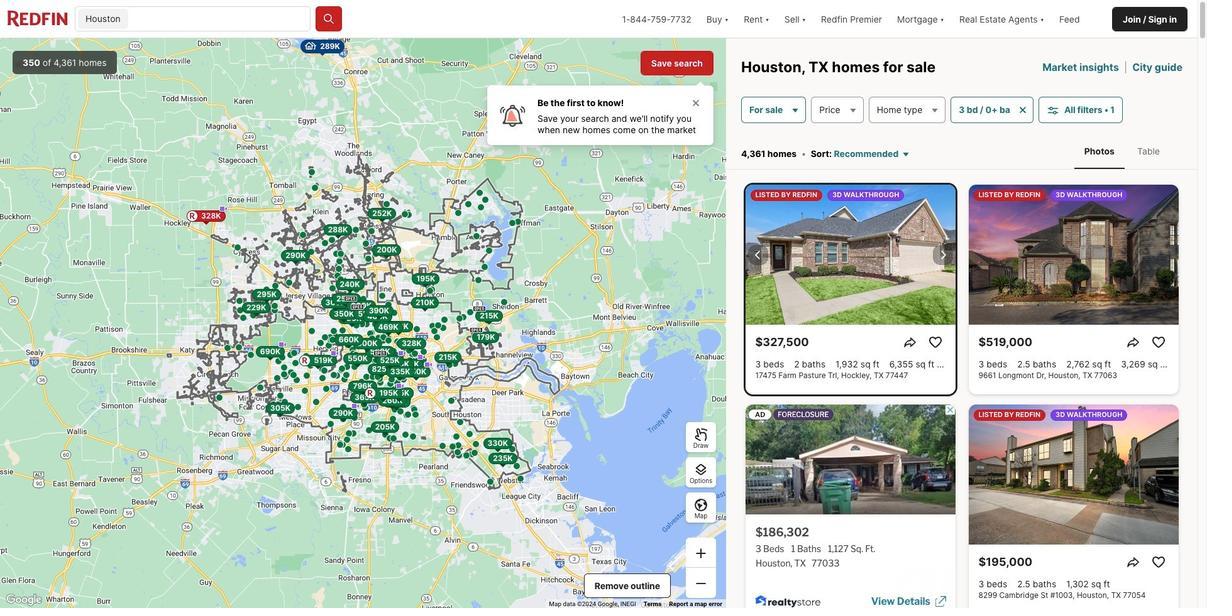 Task type: vqa. For each thing, say whether or not it's contained in the screenshot.
Google image
yes



Task type: describe. For each thing, give the bounding box(es) containing it.
map region
[[0, 38, 727, 609]]

submit search image
[[323, 13, 335, 25]]

toggle search results table view tab
[[1128, 136, 1171, 167]]

share home image for 1st add home to favorites checkbox from the left
[[903, 335, 918, 350]]

add home to favorites image for 1st add home to favorites checkbox from the left
[[928, 335, 943, 350]]

toggle search results photos view tab
[[1075, 136, 1125, 167]]

Add home to favorites checkbox
[[1149, 553, 1169, 573]]

1 add home to favorites checkbox from the left
[[926, 333, 946, 353]]

share home image for add home to favorites option
[[1126, 555, 1141, 571]]

google image
[[3, 593, 45, 609]]

advertisement image
[[739, 400, 962, 609]]

ad element
[[746, 405, 956, 609]]

share home image
[[1126, 335, 1141, 350]]

add home to favorites image for add home to favorites option
[[1152, 555, 1167, 571]]



Task type: locate. For each thing, give the bounding box(es) containing it.
add home to favorites image inside option
[[1152, 555, 1167, 571]]

0 horizontal spatial share home image
[[903, 335, 918, 350]]

0 vertical spatial add home to favorites image
[[928, 335, 943, 350]]

add home to favorites image
[[928, 335, 943, 350], [1152, 555, 1167, 571]]

previous image
[[751, 248, 766, 263]]

None search field
[[131, 7, 310, 32]]

1 horizontal spatial share home image
[[1126, 555, 1141, 571]]

next image
[[936, 248, 951, 263]]

1 vertical spatial share home image
[[1126, 555, 1141, 571]]

Add home to favorites checkbox
[[926, 333, 946, 353], [1149, 333, 1169, 353]]

0 horizontal spatial add home to favorites checkbox
[[926, 333, 946, 353]]

1 horizontal spatial add home to favorites image
[[1152, 555, 1167, 571]]

2 add home to favorites checkbox from the left
[[1149, 333, 1169, 353]]

1 vertical spatial add home to favorites image
[[1152, 555, 1167, 571]]

share home image
[[903, 335, 918, 350], [1126, 555, 1141, 571]]

add home to favorites image
[[1152, 335, 1167, 350]]

add home to favorites image inside checkbox
[[928, 335, 943, 350]]

1 horizontal spatial add home to favorites checkbox
[[1149, 333, 1169, 353]]

0 vertical spatial share home image
[[903, 335, 918, 350]]

tab list
[[1062, 133, 1183, 169]]

0 horizontal spatial add home to favorites image
[[928, 335, 943, 350]]



